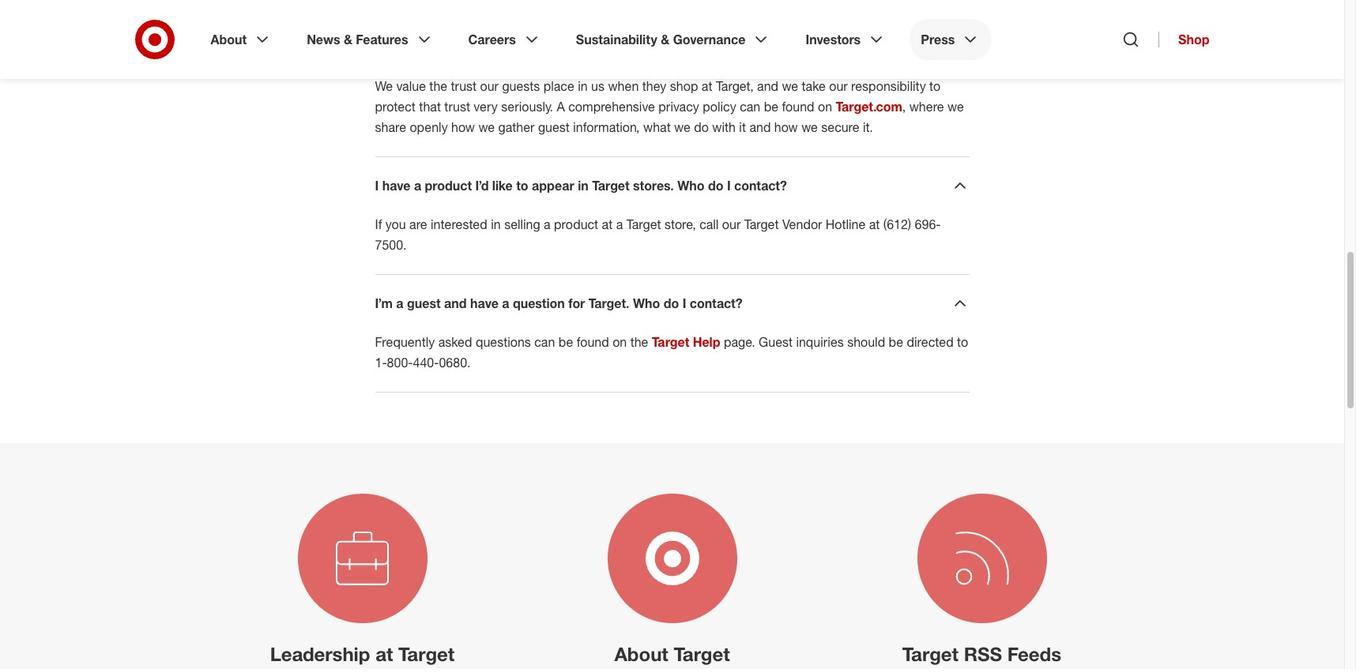 Task type: locate. For each thing, give the bounding box(es) containing it.
have up you
[[382, 178, 411, 194]]

do
[[694, 119, 709, 135], [708, 178, 724, 194], [664, 296, 679, 311]]

1 horizontal spatial have
[[470, 296, 499, 311]]

frequently
[[375, 334, 435, 350]]

0 vertical spatial and
[[757, 78, 779, 94]]

a right the i'm
[[396, 296, 404, 311]]

our right the take at the top right of the page
[[829, 78, 848, 94]]

0 horizontal spatial guest
[[407, 296, 441, 311]]

product down i have a product i'd like to appear in target stores. who do i contact?
[[554, 217, 598, 232]]

0 horizontal spatial &
[[344, 32, 352, 47]]

privacy left policy?
[[474, 39, 517, 55]]

privacy down shop
[[659, 99, 699, 115]]

our inside if you are interested in selling a product at a target store, call our target vendor hotline at (612) 696- 7500.
[[722, 217, 741, 232]]

1 vertical spatial about
[[614, 643, 669, 666]]

what
[[643, 119, 671, 135]]

a right selling at the left top of the page
[[544, 217, 551, 232]]

0 vertical spatial do
[[694, 119, 709, 135]]

1 horizontal spatial who
[[678, 178, 705, 194]]

can down question
[[535, 334, 555, 350]]

like
[[492, 178, 513, 194]]

do up the target help link
[[664, 296, 679, 311]]

about for about
[[211, 32, 247, 47]]

1 horizontal spatial to
[[930, 78, 941, 94]]

appear
[[532, 178, 574, 194]]

we down very
[[479, 119, 495, 135]]

trust right the that
[[444, 99, 470, 115]]

target.
[[589, 296, 630, 311]]

sustainability & governance link
[[565, 19, 782, 60]]

us
[[591, 78, 605, 94]]

1 horizontal spatial privacy
[[659, 99, 699, 115]]

found inside the 'we value the trust our guests place in us when they shop at target, and we take our responsibility to protect that trust very seriously. a comprehensive privacy policy can be found on'
[[782, 99, 815, 115]]

at inside the 'we value the trust our guests place in us when they shop at target, and we take our responsibility to protect that trust very seriously. a comprehensive privacy policy can be found on'
[[702, 78, 713, 94]]

and right target,
[[757, 78, 779, 94]]

to inside dropdown button
[[516, 178, 528, 194]]

guest
[[538, 119, 570, 135], [407, 296, 441, 311]]

2 how from the left
[[774, 119, 798, 135]]

we right what
[[674, 119, 691, 135]]

our up very
[[480, 78, 499, 94]]

the
[[429, 78, 447, 94], [630, 334, 648, 350]]

with
[[712, 119, 736, 135]]

1 vertical spatial in
[[578, 178, 589, 194]]

1 vertical spatial who
[[633, 296, 660, 311]]

can up it
[[740, 99, 761, 115]]

asked
[[438, 334, 472, 350]]

0 horizontal spatial have
[[382, 178, 411, 194]]

on down the take at the top right of the page
[[818, 99, 832, 115]]

target.com link
[[836, 99, 902, 115]]

a
[[414, 178, 421, 194], [544, 217, 551, 232], [616, 217, 623, 232], [396, 296, 404, 311], [502, 296, 509, 311]]

0 horizontal spatial privacy
[[474, 39, 517, 55]]

1 horizontal spatial i
[[683, 296, 686, 311]]

target
[[592, 178, 630, 194], [627, 217, 661, 232], [744, 217, 779, 232], [652, 334, 689, 350], [398, 643, 455, 666], [674, 643, 730, 666], [903, 643, 959, 666]]

i up if
[[375, 178, 379, 194]]

be for 440-
[[889, 334, 903, 350]]

do for we
[[694, 119, 709, 135]]

i'm a guest and have a question for target. who do i contact? button
[[375, 294, 969, 313]]

1 horizontal spatial about
[[614, 643, 669, 666]]

1 horizontal spatial can
[[740, 99, 761, 115]]

who right target.
[[633, 296, 660, 311]]

1 vertical spatial contact?
[[690, 296, 743, 311]]

trust up very
[[451, 78, 477, 94]]

0 vertical spatial in
[[578, 78, 588, 94]]

0 horizontal spatial how
[[451, 119, 475, 135]]

1 vertical spatial the
[[630, 334, 648, 350]]

& left governance
[[661, 32, 670, 47]]

if
[[375, 217, 382, 232]]

0 vertical spatial the
[[429, 78, 447, 94]]

contact? up help
[[690, 296, 743, 311]]

about for about target
[[614, 643, 669, 666]]

how down very
[[451, 119, 475, 135]]

0 vertical spatial about
[[211, 32, 247, 47]]

inquiries
[[796, 334, 844, 350]]

1 vertical spatial guest
[[407, 296, 441, 311]]

2 horizontal spatial our
[[829, 78, 848, 94]]

& inside "link"
[[661, 32, 670, 47]]

at down i have a product i'd like to appear in target stores. who do i contact?
[[602, 217, 613, 232]]

0 horizontal spatial be
[[559, 334, 573, 350]]

who right the stores.
[[678, 178, 705, 194]]

0 vertical spatial guest
[[538, 119, 570, 135]]

1 horizontal spatial how
[[774, 119, 798, 135]]

target inside dropdown button
[[592, 178, 630, 194]]

do left with
[[694, 119, 709, 135]]

to for i have a product i'd like to appear in target stores. who do i contact?
[[516, 178, 528, 194]]

we value the trust our guests place in us when they shop at target, and we take our responsibility to protect that trust very seriously. a comprehensive privacy policy can be found on
[[375, 78, 941, 115]]

to up where
[[930, 78, 941, 94]]

do inside dropdown button
[[708, 178, 724, 194]]

and inside , where we share openly how we gather guest information, what we do with it and how we secure it.
[[750, 119, 771, 135]]

to right like
[[516, 178, 528, 194]]

rss
[[964, 643, 1002, 666]]

1 vertical spatial found
[[577, 334, 609, 350]]

the up the that
[[429, 78, 447, 94]]

questions
[[476, 334, 531, 350]]

the inside the 'we value the trust our guests place in us when they shop at target, and we take our responsibility to protect that trust very seriously. a comprehensive privacy policy can be found on'
[[429, 78, 447, 94]]

who inside "dropdown button"
[[633, 296, 660, 311]]

at left (612)
[[869, 217, 880, 232]]

1 horizontal spatial our
[[722, 217, 741, 232]]

our right call
[[722, 217, 741, 232]]

& right news
[[344, 32, 352, 47]]

in left selling at the left top of the page
[[491, 217, 501, 232]]

2 horizontal spatial to
[[957, 334, 968, 350]]

1 vertical spatial to
[[516, 178, 528, 194]]

have
[[382, 178, 411, 194], [470, 296, 499, 311]]

very
[[474, 99, 498, 115]]

target rss feeds
[[903, 643, 1062, 666]]

have up questions
[[470, 296, 499, 311]]

1 vertical spatial and
[[750, 119, 771, 135]]

i down with
[[727, 178, 731, 194]]

they
[[642, 78, 667, 94]]

2 vertical spatial in
[[491, 217, 501, 232]]

be inside page. guest inquiries should be directed to 1-800-440-0680.
[[889, 334, 903, 350]]

do inside "dropdown button"
[[664, 296, 679, 311]]

0 vertical spatial can
[[740, 99, 761, 115]]

how right it
[[774, 119, 798, 135]]

in
[[578, 78, 588, 94], [578, 178, 589, 194], [491, 217, 501, 232]]

we right where
[[948, 99, 964, 115]]

2 vertical spatial and
[[444, 296, 467, 311]]

1 vertical spatial do
[[708, 178, 724, 194]]

be down i'm a guest and have a question for target. who do i contact?
[[559, 334, 573, 350]]

sustainability & governance
[[576, 32, 746, 47]]

contact? inside "dropdown button"
[[690, 296, 743, 311]]

0 horizontal spatial about
[[211, 32, 247, 47]]

stores.
[[633, 178, 674, 194]]

1 vertical spatial product
[[554, 217, 598, 232]]

1 vertical spatial privacy
[[659, 99, 699, 115]]

1 horizontal spatial on
[[818, 99, 832, 115]]

(612)
[[884, 217, 911, 232]]

comprehensive
[[568, 99, 655, 115]]

1 vertical spatial have
[[470, 296, 499, 311]]

leadership at target
[[270, 643, 455, 666]]

found down target.
[[577, 334, 609, 350]]

investors
[[806, 32, 861, 47]]

and right it
[[750, 119, 771, 135]]

1 horizontal spatial &
[[661, 32, 670, 47]]

1 horizontal spatial be
[[764, 99, 779, 115]]

1 horizontal spatial found
[[782, 99, 815, 115]]

in inside the 'we value the trust our guests place in us when they shop at target, and we take our responsibility to protect that trust very seriously. a comprehensive privacy policy can be found on'
[[578, 78, 588, 94]]

product
[[425, 178, 472, 194], [554, 217, 598, 232]]

can inside the 'we value the trust our guests place in us when they shop at target, and we take our responsibility to protect that trust very seriously. a comprehensive privacy policy can be found on'
[[740, 99, 761, 115]]

place
[[544, 78, 574, 94]]

guest inside , where we share openly how we gather guest information, what we do with it and how we secure it.
[[538, 119, 570, 135]]

the left the target help link
[[630, 334, 648, 350]]

0 horizontal spatial who
[[633, 296, 660, 311]]

about
[[211, 32, 247, 47], [614, 643, 669, 666]]

what
[[375, 39, 406, 55]]

on
[[818, 99, 832, 115], [613, 334, 627, 350]]

0 vertical spatial on
[[818, 99, 832, 115]]

1 & from the left
[[344, 32, 352, 47]]

found down the take at the top right of the page
[[782, 99, 815, 115]]

i have a product i'd like to appear in target stores. who do i contact?
[[375, 178, 787, 194]]

do up call
[[708, 178, 724, 194]]

at right shop
[[702, 78, 713, 94]]

1 vertical spatial on
[[613, 334, 627, 350]]

we left secure at the top
[[802, 119, 818, 135]]

on inside the 'we value the trust our guests place in us when they shop at target, and we take our responsibility to protect that trust very seriously. a comprehensive privacy policy can be found on'
[[818, 99, 832, 115]]

1 horizontal spatial product
[[554, 217, 598, 232]]

0 vertical spatial found
[[782, 99, 815, 115]]

in right appear on the top
[[578, 178, 589, 194]]

are
[[409, 217, 427, 232]]

can
[[740, 99, 761, 115], [535, 334, 555, 350]]

and
[[757, 78, 779, 94], [750, 119, 771, 135], [444, 296, 467, 311]]

to inside page. guest inquiries should be directed to 1-800-440-0680.
[[957, 334, 968, 350]]

secure
[[821, 119, 860, 135]]

guest down a
[[538, 119, 570, 135]]

trust
[[451, 78, 477, 94], [444, 99, 470, 115]]

frequently asked questions can be found on the target help
[[375, 334, 720, 350]]

1 how from the left
[[451, 119, 475, 135]]

we left the take at the top right of the page
[[782, 78, 798, 94]]

be inside the 'we value the trust our guests place in us when they shop at target, and we take our responsibility to protect that trust very seriously. a comprehensive privacy policy can be found on'
[[764, 99, 779, 115]]

guest inside "dropdown button"
[[407, 296, 441, 311]]

0 vertical spatial to
[[930, 78, 941, 94]]

2 horizontal spatial be
[[889, 334, 903, 350]]

to for page. guest inquiries should be directed to 1-800-440-0680.
[[957, 334, 968, 350]]

in left us
[[578, 78, 588, 94]]

to right directed
[[957, 334, 968, 350]]

contact? up vendor at the top right of page
[[734, 178, 787, 194]]

1 horizontal spatial guest
[[538, 119, 570, 135]]

0 horizontal spatial found
[[577, 334, 609, 350]]

product inside dropdown button
[[425, 178, 472, 194]]

0 horizontal spatial product
[[425, 178, 472, 194]]

2 & from the left
[[661, 32, 670, 47]]

governance
[[673, 32, 746, 47]]

call
[[700, 217, 719, 232]]

for
[[568, 296, 585, 311]]

on down target.
[[613, 334, 627, 350]]

be right policy
[[764, 99, 779, 115]]

2 vertical spatial to
[[957, 334, 968, 350]]

product left i'd
[[425, 178, 472, 194]]

0 vertical spatial have
[[382, 178, 411, 194]]

responsibility
[[851, 78, 926, 94]]

1 horizontal spatial the
[[630, 334, 648, 350]]

store,
[[665, 217, 696, 232]]

i up the target help link
[[683, 296, 686, 311]]

contact?
[[734, 178, 787, 194], [690, 296, 743, 311]]

0 horizontal spatial the
[[429, 78, 447, 94]]

0 vertical spatial contact?
[[734, 178, 787, 194]]

guest right the i'm
[[407, 296, 441, 311]]

we inside the 'we value the trust our guests place in us when they shop at target, and we take our responsibility to protect that trust very seriously. a comprehensive privacy policy can be found on'
[[782, 78, 798, 94]]

we
[[782, 78, 798, 94], [948, 99, 964, 115], [479, 119, 495, 135], [674, 119, 691, 135], [802, 119, 818, 135]]

1 vertical spatial can
[[535, 334, 555, 350]]

policy?
[[520, 39, 563, 55]]

0 vertical spatial privacy
[[474, 39, 517, 55]]

a up are
[[414, 178, 421, 194]]

be right should
[[889, 334, 903, 350]]

feeds
[[1008, 643, 1062, 666]]

0680.
[[439, 355, 471, 371]]

i'd
[[475, 178, 489, 194]]

0 vertical spatial trust
[[451, 78, 477, 94]]

0 vertical spatial who
[[678, 178, 705, 194]]

be
[[764, 99, 779, 115], [559, 334, 573, 350], [889, 334, 903, 350]]

about inside about link
[[211, 32, 247, 47]]

0 horizontal spatial to
[[516, 178, 528, 194]]

0 horizontal spatial i
[[375, 178, 379, 194]]

2 horizontal spatial i
[[727, 178, 731, 194]]

do inside , where we share openly how we gather guest information, what we do with it and how we secure it.
[[694, 119, 709, 135]]

0 vertical spatial product
[[425, 178, 472, 194]]

guest
[[759, 334, 793, 350]]

should
[[847, 334, 885, 350]]

2 vertical spatial do
[[664, 296, 679, 311]]

and up asked
[[444, 296, 467, 311]]

how
[[451, 119, 475, 135], [774, 119, 798, 135]]



Task type: describe. For each thing, give the bounding box(es) containing it.
a left question
[[502, 296, 509, 311]]

it.
[[863, 119, 873, 135]]

privacy inside the 'we value the trust our guests place in us when they shop at target, and we take our responsibility to protect that trust very seriously. a comprehensive privacy policy can be found on'
[[659, 99, 699, 115]]

,
[[902, 99, 906, 115]]

news
[[307, 32, 340, 47]]

share
[[375, 119, 406, 135]]

696-
[[915, 217, 941, 232]]

shop link
[[1159, 32, 1210, 47]]

what is target's privacy policy?
[[375, 39, 563, 55]]

a
[[557, 99, 565, 115]]

where
[[910, 99, 944, 115]]

0 horizontal spatial on
[[613, 334, 627, 350]]

have inside "dropdown button"
[[470, 296, 499, 311]]

about target
[[614, 643, 730, 666]]

news & features link
[[296, 19, 445, 60]]

policy
[[703, 99, 736, 115]]

target.com
[[836, 99, 902, 115]]

what is target's privacy policy? button
[[375, 38, 969, 57]]

, where we share openly how we gather guest information, what we do with it and how we secure it.
[[375, 99, 964, 135]]

if you are interested in selling a product at a target store, call our target vendor hotline at (612) 696- 7500.
[[375, 217, 941, 253]]

seriously.
[[501, 99, 553, 115]]

& for news
[[344, 32, 352, 47]]

news & features
[[307, 32, 408, 47]]

directed
[[907, 334, 954, 350]]

guests
[[502, 78, 540, 94]]

contact? inside dropdown button
[[734, 178, 787, 194]]

target help link
[[652, 334, 720, 350]]

help
[[693, 334, 720, 350]]

gather
[[498, 119, 535, 135]]

have inside dropdown button
[[382, 178, 411, 194]]

a inside dropdown button
[[414, 178, 421, 194]]

target,
[[716, 78, 754, 94]]

page.
[[724, 334, 755, 350]]

sustainability
[[576, 32, 657, 47]]

i have a product i'd like to appear in target stores. who do i contact? button
[[375, 176, 969, 195]]

is
[[410, 39, 420, 55]]

leadership
[[270, 643, 370, 666]]

a down i have a product i'd like to appear in target stores. who do i contact?
[[616, 217, 623, 232]]

product inside if you are interested in selling a product at a target store, call our target vendor hotline at (612) 696- 7500.
[[554, 217, 598, 232]]

1-
[[375, 355, 387, 371]]

investors link
[[795, 19, 897, 60]]

and inside the 'we value the trust our guests place in us when they shop at target, and we take our responsibility to protect that trust very seriously. a comprehensive privacy policy can be found on'
[[757, 78, 779, 94]]

careers
[[468, 32, 516, 47]]

you
[[386, 217, 406, 232]]

that
[[419, 99, 441, 115]]

0 horizontal spatial our
[[480, 78, 499, 94]]

about link
[[200, 19, 283, 60]]

hotline
[[826, 217, 866, 232]]

800-
[[387, 355, 413, 371]]

do for who
[[708, 178, 724, 194]]

when
[[608, 78, 639, 94]]

i'm a guest and have a question for target. who do i contact?
[[375, 296, 743, 311]]

interested
[[431, 217, 488, 232]]

privacy inside dropdown button
[[474, 39, 517, 55]]

be for help
[[559, 334, 573, 350]]

to inside the 'we value the trust our guests place in us when they shop at target, and we take our responsibility to protect that trust very seriously. a comprehensive privacy policy can be found on'
[[930, 78, 941, 94]]

take
[[802, 78, 826, 94]]

7500.
[[375, 237, 407, 253]]

information,
[[573, 119, 640, 135]]

it
[[739, 119, 746, 135]]

and inside "dropdown button"
[[444, 296, 467, 311]]

page. guest inquiries should be directed to 1-800-440-0680.
[[375, 334, 968, 371]]

value
[[396, 78, 426, 94]]

shop
[[1179, 32, 1210, 47]]

protect
[[375, 99, 416, 115]]

press
[[921, 32, 955, 47]]

press link
[[910, 19, 991, 60]]

target's
[[423, 39, 470, 55]]

440-
[[413, 355, 439, 371]]

in inside dropdown button
[[578, 178, 589, 194]]

selling
[[504, 217, 540, 232]]

vendor
[[782, 217, 822, 232]]

who inside dropdown button
[[678, 178, 705, 194]]

& for sustainability
[[661, 32, 670, 47]]

shop
[[670, 78, 698, 94]]

i'm
[[375, 296, 393, 311]]

features
[[356, 32, 408, 47]]

careers link
[[457, 19, 552, 60]]

i inside i'm a guest and have a question for target. who do i contact? "dropdown button"
[[683, 296, 686, 311]]

1 vertical spatial trust
[[444, 99, 470, 115]]

we
[[375, 78, 393, 94]]

openly
[[410, 119, 448, 135]]

in inside if you are interested in selling a product at a target store, call our target vendor hotline at (612) 696- 7500.
[[491, 217, 501, 232]]

0 horizontal spatial can
[[535, 334, 555, 350]]

at right leadership
[[376, 643, 393, 666]]

question
[[513, 296, 565, 311]]



Task type: vqa. For each thing, say whether or not it's contained in the screenshot.
the I inside How do I secure an interview or shoot footage at my local Target store? Dropdown Button
no



